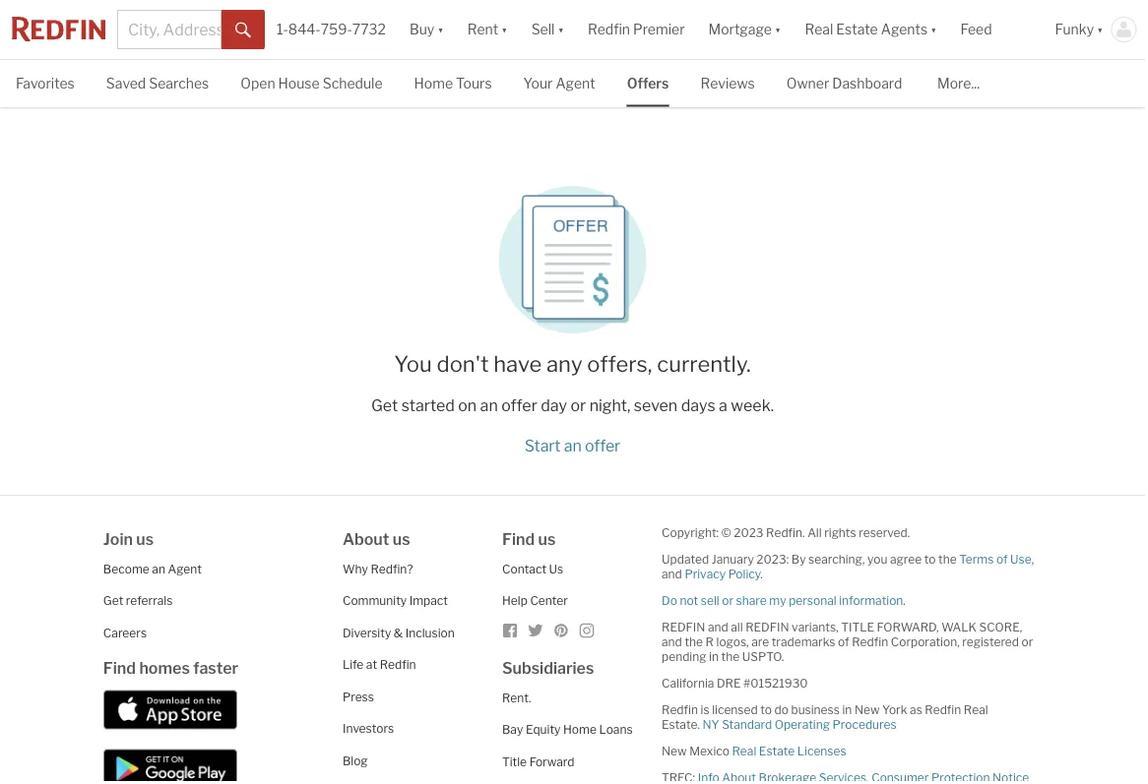 Task type: locate. For each thing, give the bounding box(es) containing it.
get up careers "button"
[[103, 594, 123, 608]]

redfin left premier
[[588, 21, 630, 38]]

of
[[996, 552, 1008, 566], [838, 635, 849, 649]]

offers
[[627, 75, 669, 92]]

real inside dropdown button
[[805, 21, 833, 38]]

real down the standard
[[732, 744, 756, 758]]

offer down night,
[[585, 436, 620, 455]]

redfin pinterest image
[[553, 623, 569, 639]]

and
[[662, 567, 682, 581], [708, 620, 728, 634], [662, 635, 682, 649]]

estate down 'ny standard operating procedures' on the bottom right of the page
[[759, 744, 795, 758]]

2 ▾ from the left
[[501, 21, 508, 38]]

and down updated
[[662, 567, 682, 581]]

2 vertical spatial real
[[732, 744, 756, 758]]

start an offer button
[[524, 426, 621, 466]]

1 horizontal spatial get
[[371, 396, 398, 415]]

redfin instagram image
[[579, 623, 595, 639]]

0 horizontal spatial agent
[[168, 562, 202, 576]]

home left tours
[[414, 75, 453, 92]]

or right the day
[[571, 396, 586, 415]]

subsidiaries
[[502, 659, 594, 678]]

walk
[[941, 620, 977, 634]]

1 vertical spatial real
[[964, 703, 988, 717]]

0 horizontal spatial new
[[662, 744, 687, 758]]

to inside redfin is licensed to do business in new york as redfin real estate.
[[760, 703, 772, 717]]

diversity
[[343, 626, 391, 640]]

blog
[[343, 754, 368, 768]]

1 vertical spatial get
[[103, 594, 123, 608]]

any
[[546, 351, 582, 378]]

0 vertical spatial offer
[[501, 396, 537, 415]]

. down 2023:
[[760, 567, 763, 581]]

do
[[774, 703, 788, 717]]

get referrals
[[103, 594, 173, 608]]

the down logos, on the right bottom of the page
[[721, 650, 740, 664]]

information
[[839, 594, 903, 608]]

by
[[791, 552, 806, 566]]

buy ▾
[[409, 21, 444, 38]]

2 horizontal spatial us
[[538, 530, 556, 549]]

0 vertical spatial an
[[480, 396, 498, 415]]

0 horizontal spatial find
[[103, 659, 136, 678]]

real estate licenses link
[[732, 744, 846, 758]]

favorites link
[[16, 60, 75, 105]]

▾ right sell
[[558, 21, 564, 38]]

7732
[[352, 21, 386, 38]]

get for get started on an offer day or night, seven days a week.
[[371, 396, 398, 415]]

an inside button
[[564, 436, 582, 455]]

and for , and
[[662, 567, 682, 581]]

redfin premier
[[588, 21, 685, 38]]

4 ▾ from the left
[[775, 21, 781, 38]]

▾ right mortgage
[[775, 21, 781, 38]]

or inside redfin and all redfin variants, title forward, walk score, and the r logos, are trademarks of redfin corporation, registered or pending in the uspto.
[[1022, 635, 1033, 649]]

1 vertical spatial of
[[838, 635, 849, 649]]

new down estate.
[[662, 744, 687, 758]]

▾ for sell ▾
[[558, 21, 564, 38]]

privacy
[[685, 567, 726, 581]]

redfin down title
[[852, 635, 888, 649]]

why redfin?
[[343, 562, 413, 576]]

1 horizontal spatial agent
[[556, 75, 595, 92]]

or right sell
[[722, 594, 734, 608]]

estate inside dropdown button
[[836, 21, 878, 38]]

estate
[[836, 21, 878, 38], [759, 744, 795, 758]]

redfin up are
[[745, 620, 789, 634]]

to
[[924, 552, 936, 566], [760, 703, 772, 717]]

agent right your
[[556, 75, 595, 92]]

of inside redfin and all redfin variants, title forward, walk score, and the r logos, are trademarks of redfin corporation, registered or pending in the uspto.
[[838, 635, 849, 649]]

an right on
[[480, 396, 498, 415]]

0 horizontal spatial .
[[760, 567, 763, 581]]

my
[[769, 594, 786, 608]]

▾ for buy ▾
[[437, 21, 444, 38]]

1 horizontal spatial new
[[854, 703, 880, 717]]

0 horizontal spatial get
[[103, 594, 123, 608]]

in down the r
[[709, 650, 719, 664]]

6 ▾ from the left
[[1097, 21, 1103, 38]]

copyright:
[[662, 526, 719, 540]]

1 vertical spatial in
[[842, 703, 852, 717]]

3 ▾ from the left
[[558, 21, 564, 38]]

1 horizontal spatial redfin
[[745, 620, 789, 634]]

week.
[[731, 396, 774, 415]]

a
[[719, 396, 727, 415]]

0 horizontal spatial to
[[760, 703, 772, 717]]

tours
[[456, 75, 492, 92]]

1 ▾ from the left
[[437, 21, 444, 38]]

feed button
[[949, 0, 1043, 59]]

in inside redfin and all redfin variants, title forward, walk score, and the r logos, are trademarks of redfin corporation, registered or pending in the uspto.
[[709, 650, 719, 664]]

0 vertical spatial in
[[709, 650, 719, 664]]

offers,
[[587, 351, 652, 378]]

2 horizontal spatial the
[[938, 552, 957, 566]]

join
[[103, 530, 133, 549]]

1 horizontal spatial .
[[903, 594, 906, 608]]

1 horizontal spatial estate
[[836, 21, 878, 38]]

find up contact in the bottom left of the page
[[502, 530, 535, 549]]

title
[[502, 755, 527, 769]]

download the redfin app on the apple app store image
[[103, 690, 237, 730]]

us up redfin? at the left
[[393, 530, 410, 549]]

licensed
[[712, 703, 758, 717]]

mortgage ▾ button
[[708, 0, 781, 59]]

dashboard
[[832, 75, 902, 92]]

2 vertical spatial or
[[1022, 635, 1033, 649]]

1 vertical spatial agent
[[168, 562, 202, 576]]

find for find us
[[502, 530, 535, 549]]

0 horizontal spatial or
[[571, 396, 586, 415]]

0 vertical spatial to
[[924, 552, 936, 566]]

us for about us
[[393, 530, 410, 549]]

1-
[[277, 21, 288, 38]]

agent up referrals
[[168, 562, 202, 576]]

redfin down not
[[662, 620, 705, 634]]

life at redfin
[[343, 658, 416, 672]]

feed
[[960, 21, 992, 38]]

the left the r
[[685, 635, 703, 649]]

1 vertical spatial .
[[903, 594, 906, 608]]

0 horizontal spatial home
[[414, 75, 453, 92]]

loans
[[599, 723, 633, 737]]

offer left the day
[[501, 396, 537, 415]]

or down score, on the bottom right of the page
[[1022, 635, 1033, 649]]

investors button
[[343, 722, 394, 736]]

0 vertical spatial new
[[854, 703, 880, 717]]

searching,
[[808, 552, 865, 566]]

us up "us"
[[538, 530, 556, 549]]

1 horizontal spatial us
[[393, 530, 410, 549]]

▾ right rent
[[501, 21, 508, 38]]

inclusion
[[405, 626, 455, 640]]

to left do
[[760, 703, 772, 717]]

estate left agents
[[836, 21, 878, 38]]

in up the procedures at the bottom right
[[842, 703, 852, 717]]

buy
[[409, 21, 434, 38]]

owner dashboard link
[[786, 60, 902, 105]]

join us
[[103, 530, 154, 549]]

0 vertical spatial or
[[571, 396, 586, 415]]

careers
[[103, 626, 147, 640]]

rent. button
[[502, 691, 531, 705]]

find homes faster
[[103, 659, 238, 678]]

community
[[343, 594, 407, 608]]

. up forward,
[[903, 594, 906, 608]]

logos,
[[716, 635, 749, 649]]

redfin up estate.
[[662, 703, 698, 717]]

new inside redfin is licensed to do business in new york as redfin real estate.
[[854, 703, 880, 717]]

1 horizontal spatial in
[[842, 703, 852, 717]]

an for become an agent
[[152, 562, 165, 576]]

don't
[[437, 351, 489, 378]]

privacy policy .
[[685, 567, 763, 581]]

submit search image
[[235, 22, 251, 38]]

real up owner
[[805, 21, 833, 38]]

real
[[805, 21, 833, 38], [964, 703, 988, 717], [732, 744, 756, 758]]

new mexico real estate licenses
[[662, 744, 846, 758]]

buy ▾ button
[[398, 0, 456, 59]]

▾ right agents
[[931, 21, 937, 38]]

1 horizontal spatial offer
[[585, 436, 620, 455]]

mexico
[[689, 744, 729, 758]]

1 horizontal spatial or
[[722, 594, 734, 608]]

1 vertical spatial or
[[722, 594, 734, 608]]

2 horizontal spatial an
[[564, 436, 582, 455]]

0 horizontal spatial an
[[152, 562, 165, 576]]

1 vertical spatial an
[[564, 436, 582, 455]]

▾ right buy
[[437, 21, 444, 38]]

procedures
[[832, 718, 897, 732]]

real inside redfin is licensed to do business in new york as redfin real estate.
[[964, 703, 988, 717]]

1 vertical spatial new
[[662, 744, 687, 758]]

updated
[[662, 552, 709, 566]]

contact us button
[[502, 562, 563, 576]]

york
[[882, 703, 907, 717]]

find down careers
[[103, 659, 136, 678]]

reviews link
[[700, 60, 755, 105]]

1 vertical spatial to
[[760, 703, 772, 717]]

business
[[791, 703, 840, 717]]

1 horizontal spatial home
[[563, 723, 596, 737]]

of down title
[[838, 635, 849, 649]]

0 horizontal spatial us
[[136, 530, 154, 549]]

sell
[[531, 21, 555, 38]]

copyright: © 2023 redfin. all rights reserved.
[[662, 526, 910, 540]]

1 vertical spatial find
[[103, 659, 136, 678]]

the left terms at the right of page
[[938, 552, 957, 566]]

0 horizontal spatial of
[[838, 635, 849, 649]]

0 vertical spatial estate
[[836, 21, 878, 38]]

▾ right funky
[[1097, 21, 1103, 38]]

redfin
[[662, 620, 705, 634], [745, 620, 789, 634]]

to right agree
[[924, 552, 936, 566]]

an right become
[[152, 562, 165, 576]]

impact
[[409, 594, 448, 608]]

started
[[401, 396, 455, 415]]

0 horizontal spatial offer
[[501, 396, 537, 415]]

0 vertical spatial real
[[805, 21, 833, 38]]

and up the r
[[708, 620, 728, 634]]

searches
[[149, 75, 209, 92]]

0 vertical spatial home
[[414, 75, 453, 92]]

get for get referrals
[[103, 594, 123, 608]]

us right join
[[136, 530, 154, 549]]

us for find us
[[538, 530, 556, 549]]

about
[[343, 530, 389, 549]]

0 vertical spatial find
[[502, 530, 535, 549]]

2 vertical spatial an
[[152, 562, 165, 576]]

0 horizontal spatial in
[[709, 650, 719, 664]]

1 horizontal spatial real
[[805, 21, 833, 38]]

reviews
[[700, 75, 755, 92]]

faster
[[193, 659, 238, 678]]

and up pending
[[662, 635, 682, 649]]

0 horizontal spatial real
[[732, 744, 756, 758]]

an right start
[[564, 436, 582, 455]]

get left started
[[371, 396, 398, 415]]

1 us from the left
[[136, 530, 154, 549]]

0 vertical spatial get
[[371, 396, 398, 415]]

1 horizontal spatial of
[[996, 552, 1008, 566]]

0 horizontal spatial redfin
[[662, 620, 705, 634]]

an for start an offer
[[564, 436, 582, 455]]

and inside , and
[[662, 567, 682, 581]]

help center
[[502, 594, 568, 608]]

0 horizontal spatial estate
[[759, 744, 795, 758]]

your agent link
[[523, 60, 595, 105]]

forward,
[[877, 620, 939, 634]]

of left use
[[996, 552, 1008, 566]]

offer inside button
[[585, 436, 620, 455]]

1 vertical spatial home
[[563, 723, 596, 737]]

3 us from the left
[[538, 530, 556, 549]]

home left "loans"
[[563, 723, 596, 737]]

1 horizontal spatial find
[[502, 530, 535, 549]]

registered
[[962, 635, 1019, 649]]

2 horizontal spatial or
[[1022, 635, 1033, 649]]

2 horizontal spatial real
[[964, 703, 988, 717]]

1 vertical spatial offer
[[585, 436, 620, 455]]

2 us from the left
[[393, 530, 410, 549]]

real right as
[[964, 703, 988, 717]]

get
[[371, 396, 398, 415], [103, 594, 123, 608]]

us
[[549, 562, 563, 576]]

title
[[841, 620, 874, 634]]

seven
[[634, 396, 678, 415]]

redfin facebook image
[[502, 623, 518, 639]]

new up the procedures at the bottom right
[[854, 703, 880, 717]]

equity
[[526, 723, 561, 737]]



Task type: vqa. For each thing, say whether or not it's contained in the screenshot.
Get pre-approved link
no



Task type: describe. For each thing, give the bounding box(es) containing it.
ny standard operating procedures link
[[702, 718, 897, 732]]

open house schedule
[[240, 75, 383, 92]]

redfin right as
[[925, 703, 961, 717]]

us for join us
[[136, 530, 154, 549]]

redfin?
[[371, 562, 413, 576]]

1 redfin from the left
[[662, 620, 705, 634]]

diversity & inclusion
[[343, 626, 455, 640]]

start an offer
[[525, 436, 620, 455]]

about us
[[343, 530, 410, 549]]

5 ▾ from the left
[[931, 21, 937, 38]]

bay equity home loans button
[[502, 723, 633, 737]]

as
[[910, 703, 922, 717]]

&
[[394, 626, 403, 640]]

is
[[701, 703, 709, 717]]

you
[[867, 552, 888, 566]]

1 horizontal spatial the
[[721, 650, 740, 664]]

become an agent
[[103, 562, 202, 576]]

life at redfin button
[[343, 658, 416, 672]]

on
[[458, 396, 477, 415]]

blog button
[[343, 754, 368, 768]]

owner dashboard
[[786, 75, 902, 92]]

download the redfin app from the google play store image
[[103, 750, 237, 783]]

redfin and all redfin variants, title forward, walk score, and the r logos, are trademarks of redfin corporation, registered or pending in the uspto.
[[662, 620, 1033, 664]]

#01521930
[[743, 676, 808, 690]]

community impact button
[[343, 594, 448, 608]]

sell ▾ button
[[519, 0, 576, 59]]

careers button
[[103, 626, 147, 640]]

corporation,
[[891, 635, 960, 649]]

1 horizontal spatial to
[[924, 552, 936, 566]]

your agent
[[523, 75, 595, 92]]

are
[[751, 635, 769, 649]]

mortgage ▾
[[708, 21, 781, 38]]

reserved.
[[859, 526, 910, 540]]

at
[[366, 658, 377, 672]]

2 redfin from the left
[[745, 620, 789, 634]]

life
[[343, 658, 364, 672]]

policy
[[728, 567, 760, 581]]

you
[[394, 351, 432, 378]]

buy ▾ button
[[409, 0, 444, 59]]

▾ for rent ▾
[[501, 21, 508, 38]]

title forward button
[[502, 755, 574, 769]]

find for find homes faster
[[103, 659, 136, 678]]

do not sell or share my personal information link
[[662, 594, 903, 608]]

redfin inside button
[[588, 21, 630, 38]]

ny standard operating procedures
[[702, 718, 897, 732]]

contact
[[502, 562, 546, 576]]

redfin right at
[[380, 658, 416, 672]]

terms
[[959, 552, 994, 566]]

why
[[343, 562, 368, 576]]

estate.
[[662, 718, 700, 732]]

privacy policy link
[[685, 567, 760, 581]]

▾ for mortgage ▾
[[775, 21, 781, 38]]

rent ▾ button
[[467, 0, 508, 59]]

real estate agents ▾ button
[[793, 0, 949, 59]]

rent
[[467, 21, 498, 38]]

0 horizontal spatial the
[[685, 635, 703, 649]]

updated january 2023: by searching, you agree to the terms of use
[[662, 552, 1031, 566]]

open
[[240, 75, 275, 92]]

and for redfin and all redfin variants, title forward, walk score, and the r logos, are trademarks of redfin corporation, registered or pending in the uspto.
[[708, 620, 728, 634]]

your
[[523, 75, 553, 92]]

day
[[541, 396, 567, 415]]

community impact
[[343, 594, 448, 608]]

open house schedule link
[[240, 60, 383, 105]]

2023:
[[756, 552, 789, 566]]

terms of use link
[[959, 552, 1031, 566]]

more...
[[937, 75, 980, 92]]

get started on an offer day or night, seven days a week.
[[371, 396, 774, 415]]

licenses
[[797, 744, 846, 758]]

press
[[343, 690, 374, 704]]

standard
[[722, 718, 772, 732]]

City, Address, School, Agent, ZIP search field
[[117, 10, 222, 49]]

center
[[530, 594, 568, 608]]

1 horizontal spatial an
[[480, 396, 498, 415]]

do not sell or share my personal information .
[[662, 594, 906, 608]]

get referrals button
[[103, 594, 173, 608]]

redfin inside redfin and all redfin variants, title forward, walk score, and the r logos, are trademarks of redfin corporation, registered or pending in the uspto.
[[852, 635, 888, 649]]

, and
[[662, 552, 1034, 581]]

in inside redfin is licensed to do business in new york as redfin real estate.
[[842, 703, 852, 717]]

owner
[[786, 75, 829, 92]]

▾ for funky ▾
[[1097, 21, 1103, 38]]

r
[[706, 635, 714, 649]]

house
[[278, 75, 320, 92]]

1 vertical spatial estate
[[759, 744, 795, 758]]

pending
[[662, 650, 706, 664]]

0 vertical spatial of
[[996, 552, 1008, 566]]

1-844-759-7732 link
[[277, 21, 386, 38]]

real estate agents ▾ link
[[805, 0, 937, 59]]

start
[[525, 436, 561, 455]]

redfin twitter image
[[528, 623, 543, 639]]

0 vertical spatial agent
[[556, 75, 595, 92]]

mortgage ▾ button
[[697, 0, 793, 59]]

redfin premier button
[[576, 0, 697, 59]]

rent.
[[502, 691, 531, 705]]

uspto.
[[742, 650, 784, 664]]

all
[[731, 620, 743, 634]]

premier
[[633, 21, 685, 38]]

help center button
[[502, 594, 568, 608]]

do
[[662, 594, 677, 608]]

operating
[[775, 718, 830, 732]]

bay equity home loans
[[502, 723, 633, 737]]

0 vertical spatial .
[[760, 567, 763, 581]]

become an agent button
[[103, 562, 202, 576]]

press button
[[343, 690, 374, 704]]

you don't have any offers, currently.
[[394, 351, 751, 378]]

why redfin? button
[[343, 562, 413, 576]]



